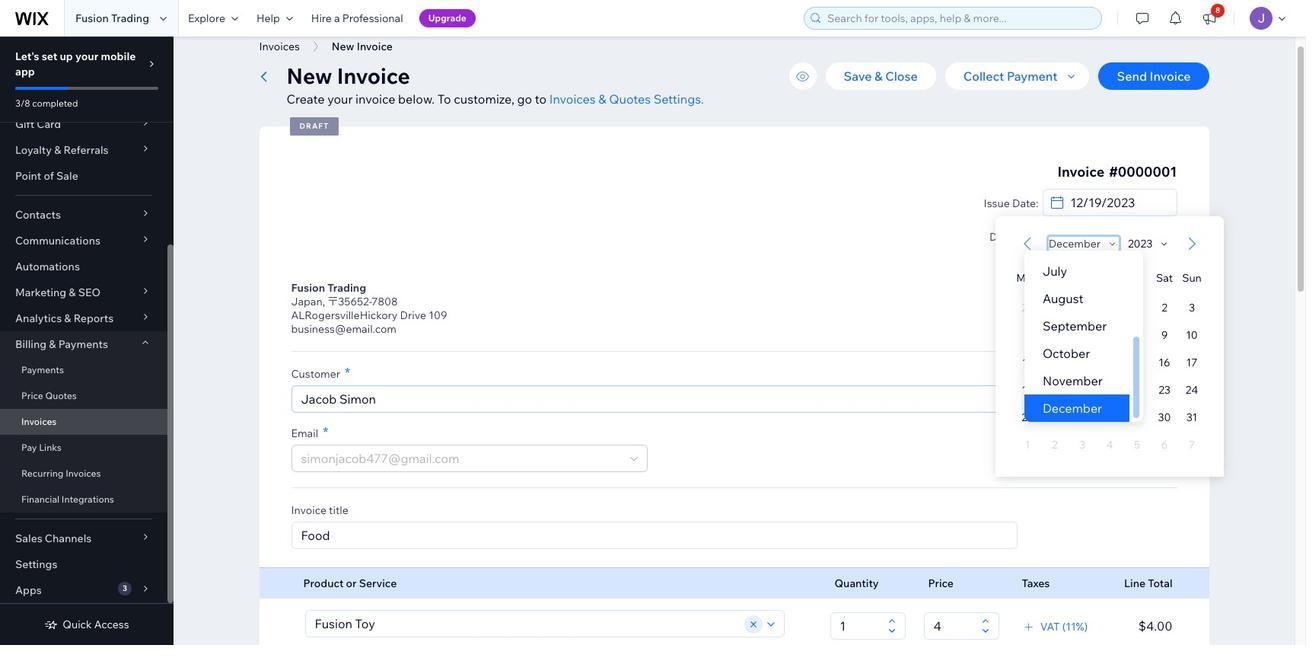 Task type: vqa. For each thing, say whether or not it's contained in the screenshot.
120
no



Task type: describe. For each thing, give the bounding box(es) containing it.
pay
[[21, 442, 37, 453]]

19
[[1049, 383, 1061, 397]]

hire a professional link
[[302, 0, 412, 37]]

below.
[[398, 91, 435, 107]]

1 vertical spatial fusion trading
[[291, 281, 366, 295]]

invoices down pay links link
[[66, 468, 101, 479]]

of
[[44, 169, 54, 183]]

loyalty & referrals button
[[0, 137, 168, 163]]

invoice left title
[[291, 503, 327, 517]]

26
[[1049, 410, 1061, 424]]

tue
[[1046, 271, 1064, 285]]

vat
[[1041, 620, 1060, 634]]

17
[[1186, 356, 1198, 369]]

invoice
[[356, 91, 396, 107]]

sales channels button
[[0, 525, 168, 551]]

let's
[[15, 49, 39, 63]]

payment
[[1007, 69, 1058, 84]]

alrogersvillehickory
[[291, 308, 398, 322]]

december for december popup button
[[1049, 237, 1101, 251]]

japan,
[[291, 295, 325, 308]]

save & close button
[[826, 62, 936, 90]]

create
[[287, 91, 325, 107]]

18
[[1022, 383, 1033, 397]]

seo
[[78, 286, 101, 299]]

loyalty
[[15, 143, 52, 157]]

add document fields
[[1069, 256, 1158, 267]]

Email field
[[297, 445, 626, 471]]

save
[[844, 69, 872, 84]]

card
[[37, 117, 61, 131]]

27
[[1076, 410, 1089, 424]]

customer inside button
[[1097, 369, 1153, 384]]

2023
[[1128, 237, 1153, 251]]

vat (11%) button
[[1023, 620, 1088, 634]]

collect payment button
[[946, 62, 1090, 90]]

august
[[1043, 291, 1084, 306]]

0 vertical spatial trading
[[111, 11, 149, 25]]

issue
[[984, 196, 1010, 210]]

gift card
[[15, 117, 61, 131]]

invoice title
[[291, 503, 349, 517]]

01/18/2024 field
[[1067, 223, 1172, 249]]

billing & payments
[[15, 337, 108, 351]]

wednesday column header
[[1069, 257, 1096, 294]]

info
[[1156, 369, 1178, 384]]

6
[[1079, 328, 1086, 342]]

Add an item field
[[310, 611, 742, 637]]

10
[[1186, 328, 1198, 342]]

invoice for new invoice
[[357, 40, 393, 53]]

point of sale
[[15, 169, 78, 183]]

invoice up 12/19/2023 field
[[1058, 163, 1105, 180]]

Search for tools, apps, help & more... field
[[823, 8, 1097, 29]]

quotes inside price quotes link
[[45, 390, 77, 401]]

fields
[[1135, 256, 1158, 267]]

row containing 4
[[1014, 321, 1206, 349]]

new invoice
[[332, 40, 393, 53]]

edit customer info
[[1071, 369, 1178, 384]]

line total
[[1125, 576, 1173, 590]]

16
[[1159, 356, 1171, 369]]

12
[[1050, 356, 1061, 369]]

communications
[[15, 234, 101, 247]]

sales
[[15, 532, 42, 545]]

1 vertical spatial payments
[[21, 364, 64, 375]]

customize,
[[454, 91, 515, 107]]

2023 button
[[1128, 237, 1171, 251]]

december option
[[1024, 394, 1130, 422]]

upgrade
[[428, 12, 467, 24]]

invoices inside button
[[259, 40, 300, 53]]

8 inside row
[[1134, 328, 1141, 342]]

price quotes link
[[0, 383, 168, 409]]

set
[[42, 49, 57, 63]]

product
[[303, 576, 344, 590]]

financial
[[21, 493, 60, 505]]

referrals
[[64, 143, 109, 157]]

31
[[1187, 410, 1198, 424]]

invoices & quotes settings. button
[[550, 90, 704, 108]]

marketing
[[15, 286, 66, 299]]

help
[[257, 11, 280, 25]]

* for customer *
[[345, 364, 350, 382]]

your for invoice
[[328, 91, 353, 107]]

23
[[1159, 383, 1171, 397]]

quotes inside new invoice create your invoice below. to customize, go to invoices & quotes settings.
[[609, 91, 651, 107]]

30
[[1158, 410, 1171, 424]]

row containing 11
[[1014, 349, 1206, 376]]

& for seo
[[69, 286, 76, 299]]

billing
[[15, 337, 47, 351]]

due
[[990, 230, 1010, 244]]

completed
[[32, 97, 78, 109]]

〒35652-
[[328, 295, 372, 308]]

& for reports
[[64, 311, 71, 325]]

row containing 2
[[1014, 294, 1206, 321]]

contacts button
[[0, 202, 168, 228]]

edit
[[1071, 369, 1094, 384]]

1 vertical spatial fusion
[[291, 281, 325, 295]]

13
[[1077, 356, 1088, 369]]

5
[[1052, 328, 1058, 342]]

customer *
[[291, 364, 350, 382]]

let's set up your mobile app
[[15, 49, 136, 78]]

your for set
[[75, 49, 98, 63]]

invoice for send invoice
[[1150, 69, 1191, 84]]

service
[[359, 576, 397, 590]]

email
[[291, 426, 318, 440]]

app
[[15, 65, 35, 78]]

point
[[15, 169, 41, 183]]

row group containing 2
[[996, 294, 1224, 477]]

1 horizontal spatial trading
[[328, 281, 366, 295]]

drive
[[400, 308, 426, 322]]

quantity
[[835, 576, 879, 590]]

december for the december option
[[1043, 401, 1102, 416]]

line
[[1125, 576, 1146, 590]]



Task type: locate. For each thing, give the bounding box(es) containing it.
6 row from the top
[[1014, 404, 1206, 431]]

new
[[332, 40, 355, 53], [287, 62, 332, 89]]

quotes down payments link
[[45, 390, 77, 401]]

analytics & reports button
[[0, 305, 168, 331]]

invoices up pay links
[[21, 416, 57, 427]]

new inside button
[[332, 40, 355, 53]]

1 vertical spatial 8
[[1134, 328, 1141, 342]]

upgrade button
[[419, 9, 476, 27]]

4 row from the top
[[1014, 349, 1206, 376]]

quick
[[63, 618, 92, 631]]

trading
[[111, 11, 149, 25], [328, 281, 366, 295]]

7 row from the top
[[1014, 431, 1206, 458]]

1 vertical spatial december
[[1043, 401, 1102, 416]]

& inside new invoice create your invoice below. to customize, go to invoices & quotes settings.
[[599, 91, 607, 107]]

Choose a contact field
[[297, 386, 996, 412]]

row containing mon
[[1014, 257, 1206, 294]]

* right email
[[323, 423, 328, 441]]

september
[[1043, 318, 1107, 334]]

help button
[[247, 0, 302, 37]]

1 horizontal spatial 3
[[1189, 301, 1195, 315]]

vat (11%)
[[1041, 620, 1088, 634]]

0 horizontal spatial fusion
[[75, 11, 109, 25]]

payments inside dropdown button
[[58, 337, 108, 351]]

contacts
[[15, 208, 61, 222]]

0 horizontal spatial customer
[[291, 367, 340, 381]]

december inside option
[[1043, 401, 1102, 416]]

0 horizontal spatial your
[[75, 49, 98, 63]]

sale
[[56, 169, 78, 183]]

new for new invoice
[[332, 40, 355, 53]]

quick access button
[[44, 618, 129, 631]]

0 vertical spatial fusion
[[75, 11, 109, 25]]

settings.
[[654, 91, 704, 107]]

1 date: from the top
[[1013, 196, 1039, 210]]

to
[[438, 91, 451, 107]]

0 horizontal spatial *
[[323, 423, 328, 441]]

24
[[1186, 383, 1198, 397]]

hire a professional
[[311, 11, 403, 25]]

3 up the access
[[123, 583, 127, 593]]

draft
[[300, 121, 329, 131]]

1 horizontal spatial fusion
[[291, 281, 325, 295]]

row containing 18
[[1014, 376, 1206, 404]]

fusion trading up alrogersvillehickory
[[291, 281, 366, 295]]

or
[[346, 576, 357, 590]]

1 horizontal spatial your
[[328, 91, 353, 107]]

alert containing june
[[1024, 93, 1176, 422]]

0 vertical spatial 3
[[1189, 301, 1195, 315]]

None text field
[[836, 613, 884, 639], [929, 613, 977, 639], [836, 613, 884, 639], [929, 613, 977, 639]]

3 row from the top
[[1014, 321, 1206, 349]]

automations
[[15, 260, 80, 273]]

& for referrals
[[54, 143, 61, 157]]

customer inside customer *
[[291, 367, 340, 381]]

0 vertical spatial price
[[21, 390, 43, 401]]

payments down analytics & reports dropdown button
[[58, 337, 108, 351]]

send
[[1118, 69, 1148, 84]]

invoice right send
[[1150, 69, 1191, 84]]

a
[[334, 11, 340, 25]]

access
[[94, 618, 129, 631]]

2 row from the top
[[1014, 294, 1206, 321]]

date: for issue date:
[[1013, 196, 1039, 210]]

* for email *
[[323, 423, 328, 441]]

3 inside sidebar element
[[123, 583, 127, 593]]

tuesday, december 19, 2023 cell
[[1041, 376, 1069, 404]]

& left seo
[[69, 286, 76, 299]]

& right save at top
[[875, 69, 883, 84]]

invoice up invoice
[[337, 62, 410, 89]]

price inside price quotes link
[[21, 390, 43, 401]]

3/8 completed
[[15, 97, 78, 109]]

new inside new invoice create your invoice below. to customize, go to invoices & quotes settings.
[[287, 62, 332, 89]]

1 row from the top
[[1014, 257, 1206, 294]]

new down a
[[332, 40, 355, 53]]

row containing 25
[[1014, 404, 1206, 431]]

issue date:
[[984, 196, 1039, 210]]

new for new invoice create your invoice below. to customize, go to invoices & quotes settings.
[[287, 62, 332, 89]]

1 vertical spatial new
[[287, 62, 332, 89]]

settings link
[[0, 551, 168, 577]]

invoice inside new invoice create your invoice below. to customize, go to invoices & quotes settings.
[[337, 62, 410, 89]]

financial integrations link
[[0, 487, 168, 513]]

3 up "10"
[[1189, 301, 1195, 315]]

& inside "popup button"
[[69, 286, 76, 299]]

0 horizontal spatial trading
[[111, 11, 149, 25]]

0 vertical spatial payments
[[58, 337, 108, 351]]

date: right the issue at the right top
[[1013, 196, 1039, 210]]

document
[[1089, 256, 1133, 267]]

1 horizontal spatial quotes
[[609, 91, 651, 107]]

0 vertical spatial december
[[1049, 237, 1101, 251]]

0 vertical spatial *
[[345, 364, 350, 382]]

invoice down professional
[[357, 40, 393, 53]]

june
[[1043, 236, 1072, 251]]

price for price
[[929, 576, 954, 590]]

date:
[[1013, 196, 1039, 210], [1013, 230, 1039, 244]]

* down business@email.com
[[345, 364, 350, 382]]

invoices link
[[0, 409, 168, 435]]

to
[[535, 91, 547, 107]]

0 horizontal spatial 8
[[1134, 328, 1141, 342]]

email *
[[291, 423, 328, 441]]

analytics & reports
[[15, 311, 114, 325]]

0 vertical spatial quotes
[[609, 91, 651, 107]]

alert
[[1024, 93, 1176, 422]]

1 vertical spatial your
[[328, 91, 353, 107]]

save & close
[[844, 69, 918, 84]]

12/19/2023 field
[[1067, 190, 1172, 216]]

professional
[[343, 11, 403, 25]]

date: right due
[[1013, 230, 1039, 244]]

gift
[[15, 117, 34, 131]]

& for close
[[875, 69, 883, 84]]

friday column header
[[1124, 257, 1151, 294]]

quotes left settings.
[[609, 91, 651, 107]]

trading up mobile
[[111, 11, 149, 25]]

december up add
[[1049, 237, 1101, 251]]

new up create
[[287, 62, 332, 89]]

& right to
[[599, 91, 607, 107]]

0 horizontal spatial fusion trading
[[75, 11, 149, 25]]

& right loyalty
[[54, 143, 61, 157]]

(11%)
[[1063, 620, 1088, 634]]

december down 20
[[1043, 401, 1102, 416]]

price quotes
[[21, 390, 77, 401]]

trading up alrogersvillehickory
[[328, 281, 366, 295]]

invoices
[[259, 40, 300, 53], [550, 91, 596, 107], [21, 416, 57, 427], [66, 468, 101, 479]]

fusion trading up mobile
[[75, 11, 149, 25]]

5 row from the top
[[1014, 376, 1206, 404]]

price for price quotes
[[21, 390, 43, 401]]

marketing & seo button
[[0, 279, 168, 305]]

2 date: from the top
[[1013, 230, 1039, 244]]

financial integrations
[[21, 493, 114, 505]]

due date:
[[990, 230, 1039, 244]]

sidebar element
[[0, 0, 174, 645]]

0 horizontal spatial price
[[21, 390, 43, 401]]

your right create
[[328, 91, 353, 107]]

1 horizontal spatial 8
[[1216, 5, 1221, 15]]

price
[[21, 390, 43, 401], [929, 576, 954, 590]]

0 horizontal spatial 3
[[123, 583, 127, 593]]

your
[[75, 49, 98, 63], [328, 91, 353, 107]]

channels
[[45, 532, 92, 545]]

wed
[[1071, 271, 1094, 285]]

0 vertical spatial your
[[75, 49, 98, 63]]

20
[[1076, 383, 1089, 397]]

1 horizontal spatial *
[[345, 364, 350, 382]]

1 vertical spatial quotes
[[45, 390, 77, 401]]

payments up price quotes
[[21, 364, 64, 375]]

grid containing june
[[996, 93, 1224, 477]]

new invoice button
[[324, 35, 400, 58]]

1 horizontal spatial fusion trading
[[291, 281, 366, 295]]

#0000001
[[1110, 163, 1178, 180]]

sun
[[1182, 271, 1202, 285]]

1 vertical spatial price
[[929, 576, 954, 590]]

sat
[[1156, 271, 1173, 285]]

28
[[1104, 410, 1116, 424]]

0 vertical spatial date:
[[1013, 196, 1039, 210]]

8 inside button
[[1216, 5, 1221, 15]]

1 horizontal spatial price
[[929, 576, 954, 590]]

4
[[1024, 328, 1031, 342]]

1 horizontal spatial customer
[[1097, 369, 1153, 384]]

2
[[1162, 301, 1168, 315]]

your right up
[[75, 49, 98, 63]]

1 vertical spatial date:
[[1013, 230, 1039, 244]]

& left reports
[[64, 311, 71, 325]]

date: for due date:
[[1013, 230, 1039, 244]]

invoices right to
[[550, 91, 596, 107]]

11
[[1023, 356, 1033, 369]]

point of sale link
[[0, 163, 168, 189]]

your inside let's set up your mobile app
[[75, 49, 98, 63]]

fusion left 〒35652-
[[291, 281, 325, 295]]

109
[[429, 308, 447, 322]]

automations link
[[0, 254, 168, 279]]

Invoice title field
[[297, 522, 1012, 548]]

0 horizontal spatial quotes
[[45, 390, 77, 401]]

1 vertical spatial trading
[[328, 281, 366, 295]]

sales channels
[[15, 532, 92, 545]]

0 vertical spatial 8
[[1216, 5, 1221, 15]]

links
[[39, 442, 62, 453]]

0 vertical spatial new
[[332, 40, 355, 53]]

your inside new invoice create your invoice below. to customize, go to invoices & quotes settings.
[[328, 91, 353, 107]]

& right billing
[[49, 337, 56, 351]]

1 vertical spatial 3
[[123, 583, 127, 593]]

& inside popup button
[[54, 143, 61, 157]]

mon tue wed
[[1016, 271, 1094, 285]]

&
[[875, 69, 883, 84], [599, 91, 607, 107], [54, 143, 61, 157], [69, 286, 76, 299], [64, 311, 71, 325], [49, 337, 56, 351]]

invoices down help "button"
[[259, 40, 300, 53]]

product or service
[[303, 576, 397, 590]]

15
[[1132, 356, 1143, 369]]

& inside button
[[875, 69, 883, 84]]

payments
[[58, 337, 108, 351], [21, 364, 64, 375]]

1 vertical spatial *
[[323, 423, 328, 441]]

edit customer info button
[[1049, 367, 1178, 385]]

fusion up mobile
[[75, 11, 109, 25]]

row
[[1014, 257, 1206, 294], [1014, 294, 1206, 321], [1014, 321, 1206, 349], [1014, 349, 1206, 376], [1014, 376, 1206, 404], [1014, 404, 1206, 431], [1014, 431, 1206, 458]]

row group
[[996, 294, 1224, 477]]

invoices inside new invoice create your invoice below. to customize, go to invoices & quotes settings.
[[550, 91, 596, 107]]

& for payments
[[49, 337, 56, 351]]

apps
[[15, 583, 42, 597]]

collect payment
[[964, 69, 1058, 84]]

grid
[[996, 93, 1224, 477]]

0 vertical spatial fusion trading
[[75, 11, 149, 25]]

go
[[517, 91, 532, 107]]

invoice for new invoice create your invoice below. to customize, go to invoices & quotes settings.
[[337, 62, 410, 89]]



